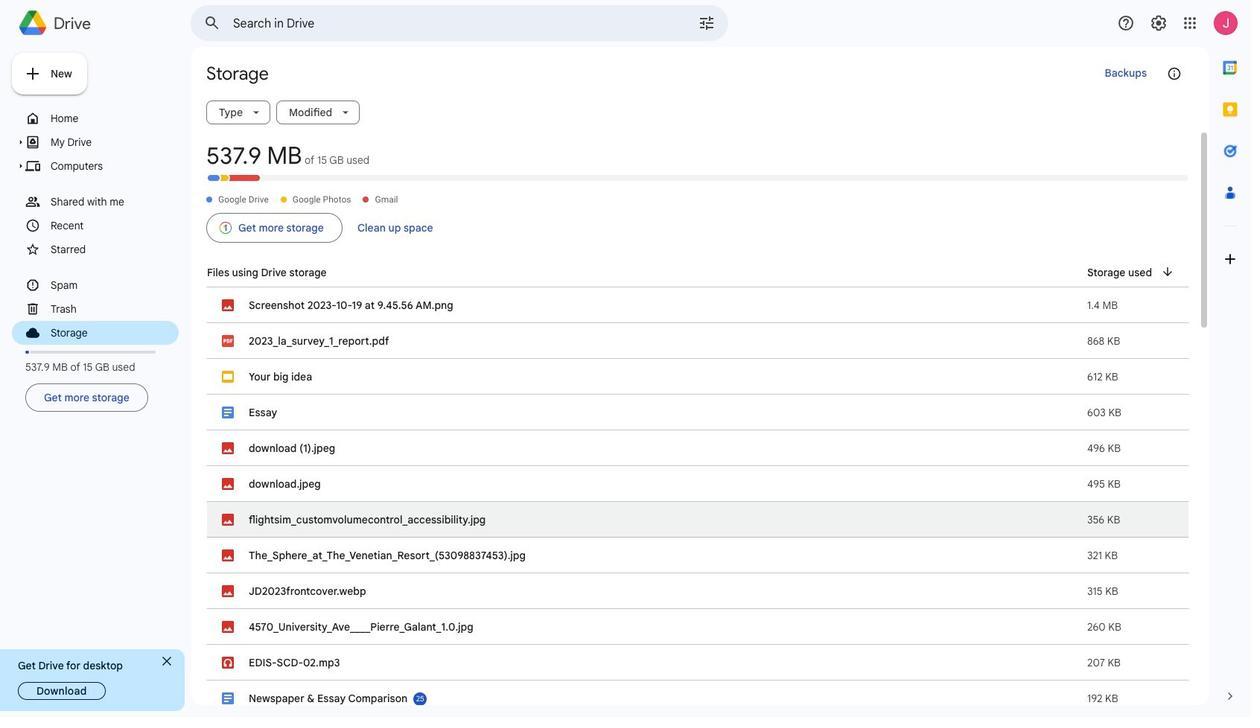 Task type: describe. For each thing, give the bounding box(es) containing it.
modified element
[[283, 107, 335, 118]]

google docs: essay element
[[249, 406, 277, 419]]

image image for image: the_sphere_at_the_venetian_resort_(53098837453).jpg element
[[222, 550, 234, 562]]

image image for image: flightsim_customvolumecontrol_accessibility.jpg element
[[222, 514, 234, 526]]

google docs image for storage used: 603 kb element
[[222, 407, 234, 419]]

trashed items element
[[51, 299, 177, 319]]

audio: edis-scd-02.mp3 element
[[249, 656, 340, 670]]

advanced search image
[[692, 8, 722, 38]]

image: the_sphere_at_the_venetian_resort_(53098837453).jpg element
[[249, 549, 526, 562]]

storage used: 192 kb element
[[1088, 692, 1119, 705]]

image image for image: 4570_university_ave____pierre_galant_1.0.jpg element
[[222, 621, 234, 633]]

image: download.jpeg element
[[249, 477, 321, 491]]

storage used: 321 kb element
[[1088, 549, 1118, 562]]

reverse sort direction image
[[1161, 265, 1175, 279]]

spam element
[[51, 276, 177, 295]]

storage used: 356 kb element
[[1088, 513, 1121, 527]]

my drive element
[[51, 133, 177, 152]]

image image for image: download (1).jpeg element
[[222, 442, 234, 454]]

close image
[[162, 657, 171, 666]]

google slides: your big idea element
[[249, 370, 312, 384]]

image: download (1).jpeg element
[[249, 442, 335, 455]]

image: flightsim_customvolumecontrol_accessibility.jpg element
[[249, 513, 486, 527]]

type element
[[213, 107, 246, 118]]

pdf image
[[222, 335, 234, 347]]

search google drive image
[[197, 8, 227, 38]]

Search in Drive text field
[[233, 16, 656, 31]]

image image for image: jd2023frontcover.webp element
[[222, 586, 234, 597]]

image: screenshot 2023-10-19 at 9.45.56 am.png element
[[249, 299, 453, 312]]

storage used: 207 kb element
[[1088, 656, 1121, 670]]

storage used: 495 kb element
[[1088, 477, 1121, 491]]

items shared with me element
[[51, 192, 177, 212]]



Task type: vqa. For each thing, say whether or not it's contained in the screenshot.
Zoom out image
no



Task type: locate. For each thing, give the bounding box(es) containing it.
tree item
[[12, 321, 179, 345]]

image image for image: download.jpeg element
[[222, 478, 234, 490]]

2 google docs image from the top
[[222, 693, 234, 705]]

2 image image from the top
[[222, 442, 234, 454]]

starred items element
[[51, 240, 177, 259]]

computers element
[[51, 156, 177, 176]]

1 image image from the top
[[222, 299, 234, 311]]

support image
[[1117, 14, 1135, 32]]

tab list
[[1210, 47, 1251, 676]]

google docs: newspaper & essay comparison element
[[249, 692, 408, 705]]

home element
[[51, 109, 177, 128]]

image: 4570_university_ave____pierre_galant_1.0.jpg element
[[249, 621, 473, 634]]

storage used: 612 kb element
[[1088, 370, 1119, 384]]

recent items element
[[51, 216, 177, 235]]

storage used: 315 kb element
[[1088, 585, 1119, 598]]

image image
[[222, 299, 234, 311], [222, 442, 234, 454], [222, 478, 234, 490], [222, 514, 234, 526], [222, 550, 234, 562], [222, 586, 234, 597], [222, 621, 234, 633]]

storage used: 868 kb element
[[1088, 334, 1121, 348]]

google docs image for storage used: 192 kb element
[[222, 693, 234, 705]]

6 image image from the top
[[222, 586, 234, 597]]

google docs image
[[222, 407, 234, 419], [222, 693, 234, 705]]

region
[[206, 252, 1190, 717]]

None search field
[[191, 5, 729, 41]]

storage used: 260 kb element
[[1088, 621, 1122, 634]]

1 google docs image from the top
[[222, 407, 234, 419]]

cell
[[206, 174, 221, 183], [215, 174, 230, 183], [224, 174, 261, 183], [255, 174, 1190, 183], [207, 288, 1189, 323], [207, 323, 1189, 359], [207, 359, 1189, 395], [207, 395, 1189, 431], [207, 431, 1189, 466], [207, 466, 1189, 502], [207, 502, 1189, 538], [207, 538, 1189, 574], [207, 574, 1189, 609], [207, 609, 1189, 645], [207, 645, 1189, 681], [207, 681, 1189, 717]]

grid
[[206, 141, 1190, 183]]

0 vertical spatial google docs image
[[222, 407, 234, 419]]

google docs image left google docs: essay element
[[222, 407, 234, 419]]

image: jd2023frontcover.webp element
[[249, 585, 366, 598]]

3 image image from the top
[[222, 478, 234, 490]]

audio image
[[222, 657, 234, 669]]

7 image image from the top
[[222, 621, 234, 633]]

storage element
[[51, 323, 177, 343]]

image image for the image: screenshot 2023-10-19 at 9.45.56 am.png element on the top of page
[[222, 299, 234, 311]]

google docs image down audio "icon"
[[222, 693, 234, 705]]

storage used: 496 kb element
[[1088, 442, 1121, 455]]

1 vertical spatial google docs image
[[222, 693, 234, 705]]

storage used: 603 kb element
[[1088, 406, 1122, 419]]

navigation
[[12, 107, 179, 415]]

tree
[[12, 107, 179, 345]]

pdf: 2023_la_survey_1_report.pdf element
[[249, 334, 389, 348]]

5 image image from the top
[[222, 550, 234, 562]]

4 image image from the top
[[222, 514, 234, 526]]

google slides image
[[222, 371, 234, 383]]

storage used: 1.4 mb element
[[1088, 299, 1118, 312]]



